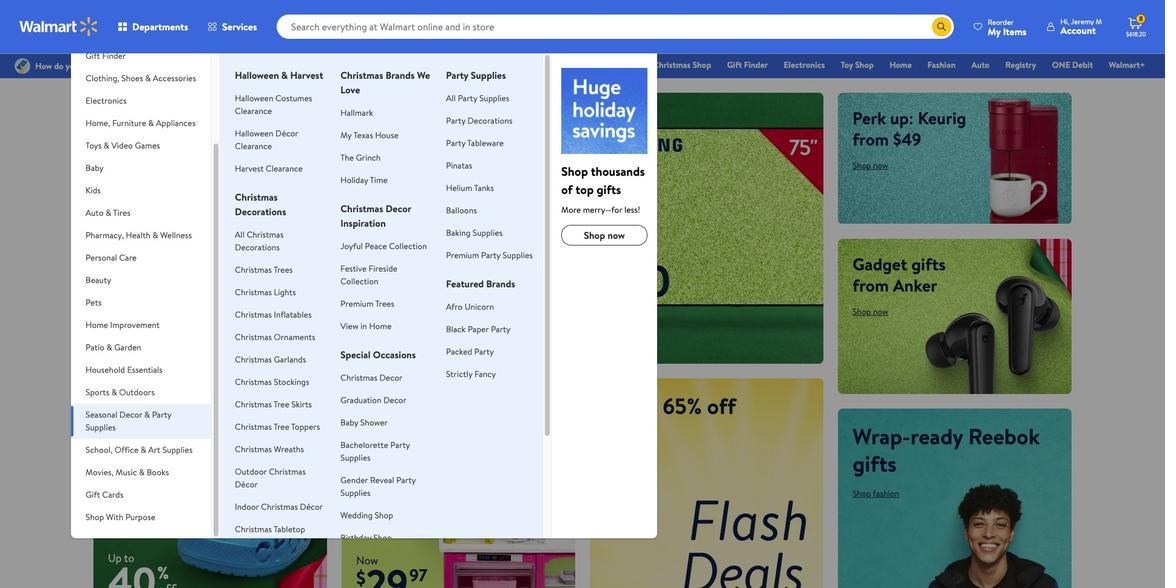 Task type: vqa. For each thing, say whether or not it's contained in the screenshot.
at in Get Or Redeem In-Store Scan Qr Code At Checkout With The Walmart App
no



Task type: describe. For each thing, give the bounding box(es) containing it.
décor for christmas tabletop décor
[[235, 536, 258, 549]]

& right music
[[139, 467, 145, 479]]

up to 40 percent off group
[[93, 551, 176, 589]]

graduation decor link
[[340, 394, 407, 407]]

pharmacy, health & wellness button
[[71, 225, 211, 247]]

collection for fireside
[[340, 276, 378, 288]]

gift finder for the gift finder link
[[727, 59, 768, 71]]

2 vertical spatial clearance
[[266, 163, 303, 175]]

& right shoes
[[145, 72, 151, 84]]

beauty button
[[71, 269, 211, 292]]

christmas for christmas tabletop décor
[[235, 524, 272, 536]]

christmas tree skirts
[[235, 399, 312, 411]]

shop now for it's a barbie world!
[[356, 424, 392, 436]]

shop right toy
[[855, 59, 874, 71]]

debit
[[1072, 59, 1093, 71]]

christmas for christmas ornaments
[[235, 331, 272, 343]]

shop now for crocs for your crew
[[108, 314, 144, 326]]

baking supplies
[[446, 227, 503, 239]]

patio
[[86, 342, 104, 354]]

now for it's a barbie world!
[[377, 424, 392, 436]]

party up party tableware link
[[446, 115, 466, 127]]

now for perk up: keurig from $49
[[873, 160, 888, 172]]

shower
[[360, 417, 388, 429]]

décor for indoor christmas décor
[[300, 501, 323, 513]]

one debit
[[1052, 59, 1093, 71]]

gadget gifts from anker
[[853, 252, 946, 297]]

shop up the patio & garden
[[108, 314, 126, 326]]

party down baking supplies
[[481, 249, 501, 262]]

personal
[[86, 252, 117, 264]]

costumes
[[275, 92, 312, 104]]

decor for christmas decor
[[379, 372, 402, 384]]

thousands
[[591, 163, 645, 180]]

gift for the gift finder link
[[727, 59, 742, 71]]

select lego® sets up to 20% off
[[108, 106, 283, 151]]

services button
[[198, 12, 267, 41]]

christmas wreaths
[[235, 444, 304, 456]]

going
[[356, 168, 474, 235]]

seasonal decor & party supplies image
[[561, 68, 648, 154]]

tree for toppers
[[274, 421, 289, 433]]

garden
[[114, 342, 141, 354]]

ornaments
[[274, 331, 315, 343]]

tableware
[[467, 137, 504, 149]]

shop now link for perk up: keurig from $49
[[853, 160, 888, 172]]

auto for auto
[[972, 59, 990, 71]]

keurig
[[918, 106, 966, 130]]

grocery & essentials
[[562, 59, 637, 71]]

seasonal
[[86, 409, 117, 421]]

sports & outdoors button
[[71, 382, 211, 404]]

shop now link for crocs for your crew
[[108, 314, 144, 326]]

& right the furniture
[[148, 117, 154, 129]]

toy shop
[[841, 59, 874, 71]]

halloween for halloween & harvest
[[235, 69, 279, 82]]

$49
[[893, 127, 921, 151]]

shop down the perk
[[853, 160, 871, 172]]

tanks
[[474, 182, 494, 194]]

christmas stockings
[[235, 376, 309, 388]]

sports
[[86, 387, 109, 399]]

shop right wedding
[[375, 510, 393, 522]]

premium for premium trees
[[340, 298, 374, 310]]

1 vertical spatial harvest
[[235, 163, 264, 175]]

featured
[[446, 277, 484, 291]]

packed
[[446, 346, 472, 358]]

20%
[[108, 127, 139, 151]]

up for up to 65% off
[[604, 391, 632, 422]]

helium tanks
[[446, 182, 494, 194]]

clothing,
[[86, 72, 119, 84]]

tabletop
[[274, 524, 305, 536]]

bachelorette
[[340, 439, 388, 451]]

supplies inside bachelorette party supplies
[[340, 452, 371, 464]]

supplies up all party supplies link
[[471, 69, 506, 82]]

auto & tires button
[[71, 202, 211, 225]]

pets button
[[71, 292, 211, 314]]

gift finder for gift finder dropdown button
[[86, 50, 126, 62]]

baking
[[446, 227, 471, 239]]

1 horizontal spatial home
[[369, 320, 392, 333]]

health
[[126, 229, 150, 242]]

christmas for christmas tree skirts
[[235, 399, 272, 411]]

personal care
[[86, 252, 137, 264]]

more
[[561, 204, 581, 216]]

jeremy
[[1071, 16, 1094, 27]]

unicorn
[[465, 301, 494, 313]]

all for party supplies
[[446, 92, 456, 104]]

christmas brands we love
[[340, 69, 430, 96]]

up:
[[890, 106, 914, 130]]

christmas for christmas stockings
[[235, 376, 272, 388]]

decor for seasonal decor & party supplies
[[119, 409, 142, 421]]

now for gadget gifts from anker
[[873, 306, 888, 318]]

christmas trees link
[[235, 264, 293, 276]]

%
[[157, 561, 169, 585]]

m
[[1096, 16, 1102, 27]]

movies,
[[86, 467, 114, 479]]

party right "paper"
[[491, 323, 511, 336]]

up for up to
[[108, 551, 122, 566]]

reebok
[[968, 421, 1040, 452]]

baby for baby shower
[[340, 417, 358, 429]]

the
[[340, 152, 354, 164]]

gifts inside shop thousands of top gifts more merry—for less!
[[597, 181, 621, 198]]

decor for christmas decor inspiration
[[386, 202, 411, 215]]

collection for peace
[[389, 240, 427, 252]]

grocery & essentials link
[[556, 58, 643, 72]]

sets
[[211, 106, 241, 130]]

reorder my items
[[988, 17, 1027, 38]]

gifts inside gadget gifts from anker
[[911, 252, 946, 276]]

baby shower link
[[340, 417, 388, 429]]

electronics link
[[778, 58, 830, 72]]

black paper party
[[446, 323, 511, 336]]

trees for christmas trees
[[274, 264, 293, 276]]

harvest clearance
[[235, 163, 303, 175]]

halloween for halloween décor clearance
[[235, 127, 273, 140]]

gift cards button
[[71, 484, 211, 507]]

wedding shop link
[[340, 510, 393, 522]]

joyful peace collection link
[[340, 240, 427, 252]]

hallmark link
[[340, 107, 373, 119]]

departments
[[132, 20, 188, 33]]

essentials inside dropdown button
[[127, 364, 163, 376]]

the grinch link
[[340, 152, 381, 164]]

anker
[[893, 273, 937, 297]]

crew
[[249, 275, 294, 306]]

home for home
[[890, 59, 912, 71]]

décor inside halloween décor clearance
[[275, 127, 298, 140]]

shop left the gift finder link
[[693, 59, 711, 71]]

festive
[[340, 263, 367, 275]]

& right health
[[152, 229, 158, 242]]

birthday
[[340, 532, 371, 544]]

gifts inside wrap-ready reebok gifts
[[853, 449, 897, 479]]

Search search field
[[276, 15, 954, 39]]

christmas for christmas garlands
[[235, 354, 272, 366]]

party down party supplies
[[458, 92, 477, 104]]

supplies up party decorations link
[[479, 92, 509, 104]]

party supplies
[[446, 69, 506, 82]]

outdoor
[[235, 466, 267, 478]]

christmas for christmas shop
[[653, 59, 691, 71]]

gift for gift cards dropdown button
[[86, 489, 100, 501]]

christmas ornaments link
[[235, 331, 315, 343]]

all christmas decorations
[[235, 229, 284, 254]]

holiday time link
[[340, 174, 388, 186]]

patio & garden button
[[71, 337, 211, 359]]

home for home improvement
[[86, 319, 108, 331]]

supplies inside gender reveal party supplies
[[340, 487, 371, 499]]

& left tires
[[106, 207, 111, 219]]

pharmacy, health & wellness
[[86, 229, 192, 242]]

school,
[[86, 444, 113, 456]]

shop down gadget
[[853, 306, 871, 318]]

sports & outdoors
[[86, 387, 155, 399]]

christmas for christmas decor inspiration
[[340, 202, 383, 215]]

shop now inside shop now link
[[584, 229, 625, 242]]

party inside gender reveal party supplies
[[396, 475, 416, 487]]

party inside bachelorette party supplies
[[390, 439, 410, 451]]

toys
[[86, 140, 102, 152]]

harvest clearance link
[[235, 163, 303, 175]]

shop left fashion on the bottom of page
[[853, 488, 871, 500]]

shop inside shop thousands of top gifts more merry—for less!
[[561, 163, 588, 180]]

shop right birthday
[[373, 532, 392, 544]]

christmas garlands link
[[235, 354, 306, 366]]

time
[[370, 174, 388, 186]]

movies, music & books button
[[71, 462, 211, 484]]

auto for auto & tires
[[86, 207, 104, 219]]

christmas decor inspiration
[[340, 202, 411, 230]]

top gifts going fast! shop all gifts
[[356, 120, 578, 253]]

christmas for christmas lights
[[235, 286, 272, 299]]



Task type: locate. For each thing, give the bounding box(es) containing it.
1 vertical spatial all
[[235, 229, 245, 241]]

auto right the fashion
[[972, 59, 990, 71]]

1 horizontal spatial gift finder
[[727, 59, 768, 71]]

party right bachelorette
[[390, 439, 410, 451]]

from inside perk up: keurig from $49
[[853, 127, 889, 151]]

1 halloween from the top
[[235, 69, 279, 82]]

to right up
[[268, 106, 283, 130]]

clearance down halloween décor clearance on the left top of page
[[266, 163, 303, 175]]

trees for premium trees
[[375, 298, 394, 310]]

shop now for perk up: keurig from $49
[[853, 160, 888, 172]]

household essentials button
[[71, 359, 211, 382]]

halloween up up
[[235, 92, 273, 104]]

party tableware
[[446, 137, 504, 149]]

& right toys
[[104, 140, 109, 152]]

& left art
[[141, 444, 146, 456]]

christmas inside christmas brands we love
[[340, 69, 383, 82]]

0 vertical spatial essentials
[[601, 59, 637, 71]]

party up "pinatas"
[[446, 137, 466, 149]]

0 vertical spatial halloween
[[235, 69, 279, 82]]

decor inside christmas decor inspiration
[[386, 202, 411, 215]]

1 vertical spatial to
[[637, 391, 658, 422]]

shop inside dropdown button
[[86, 512, 104, 524]]

0 horizontal spatial harvest
[[235, 163, 264, 175]]

electronics left toy
[[784, 59, 825, 71]]

my inside reorder my items
[[988, 25, 1001, 38]]

tree left skirts
[[274, 399, 289, 411]]

2 vertical spatial halloween
[[235, 127, 273, 140]]

packed party
[[446, 346, 494, 358]]

to inside group
[[124, 551, 134, 566]]

tree up wreaths
[[274, 421, 289, 433]]

1 horizontal spatial baby
[[340, 417, 358, 429]]

decorations up all christmas decorations
[[235, 205, 286, 218]]

halloween inside halloween costumes clearance
[[235, 92, 273, 104]]

shop now link for gadget gifts from anker
[[853, 306, 888, 318]]

party decorations link
[[446, 115, 512, 127]]

1 vertical spatial tree
[[274, 421, 289, 433]]

off
[[143, 127, 166, 151], [707, 391, 736, 422]]

1 horizontal spatial brands
[[486, 277, 515, 291]]

patio & garden
[[86, 342, 141, 354]]

harvest down halloween décor clearance on the left top of page
[[235, 163, 264, 175]]

my left items
[[988, 25, 1001, 38]]

decor for graduation decor
[[384, 394, 407, 407]]

special
[[340, 348, 371, 362]]

& up costumes at left top
[[281, 69, 288, 82]]

christmas inside christmas decorations
[[235, 191, 278, 204]]

my
[[988, 25, 1001, 38], [340, 129, 352, 141]]

trees up lights at the left
[[274, 264, 293, 276]]

gift for gift finder dropdown button
[[86, 50, 100, 62]]

0 vertical spatial harvest
[[290, 69, 323, 82]]

supplies up premium party supplies link
[[473, 227, 503, 239]]

0 vertical spatial collection
[[389, 240, 427, 252]]

shop now link down merry—for
[[561, 225, 648, 246]]

essentials down walmart site-wide search field in the top of the page
[[601, 59, 637, 71]]

shop with purpose button
[[71, 507, 211, 529]]

party up fancy
[[474, 346, 494, 358]]

up
[[604, 391, 632, 422], [108, 551, 122, 566]]

shop now link for it's a barbie world!
[[356, 424, 392, 436]]

0 vertical spatial off
[[143, 127, 166, 151]]

0 horizontal spatial up
[[108, 551, 122, 566]]

décor down indoor
[[235, 536, 258, 549]]

halloween down halloween costumes clearance 'link'
[[235, 127, 273, 140]]

1 vertical spatial essentials
[[127, 364, 163, 376]]

inflatables
[[274, 309, 312, 321]]

christmas for christmas decor
[[340, 372, 377, 384]]

&
[[593, 59, 599, 71], [281, 69, 288, 82], [145, 72, 151, 84], [148, 117, 154, 129], [104, 140, 109, 152], [106, 207, 111, 219], [152, 229, 158, 242], [106, 342, 112, 354], [111, 387, 117, 399], [144, 409, 150, 421], [141, 444, 146, 456], [139, 467, 145, 479]]

1 vertical spatial up
[[108, 551, 122, 566]]

décor for outdoor christmas décor
[[235, 479, 258, 491]]

decor inside "seasonal decor & party supplies"
[[119, 409, 142, 421]]

0 horizontal spatial baby
[[86, 162, 104, 174]]

shop now link down gadget gifts from anker
[[853, 306, 888, 318]]

office
[[115, 444, 139, 456]]

services
[[222, 20, 257, 33]]

clearance up the halloween décor clearance link
[[235, 105, 272, 117]]

seasonal decor & party supplies
[[86, 409, 171, 434]]

brands left we
[[386, 69, 415, 82]]

of
[[561, 181, 573, 198]]

now
[[873, 160, 888, 172], [608, 229, 625, 242], [873, 306, 888, 318], [128, 314, 144, 326], [377, 424, 392, 436]]

shoes
[[121, 72, 143, 84]]

decorations for christmas
[[235, 205, 286, 218]]

2 horizontal spatial home
[[890, 59, 912, 71]]

décor up tabletop
[[300, 501, 323, 513]]

décor inside outdoor christmas décor
[[235, 479, 258, 491]]

christmas ornaments
[[235, 331, 315, 343]]

joyful peace collection
[[340, 240, 427, 252]]

my left texas
[[340, 129, 352, 141]]

supplies down bachelorette
[[340, 452, 371, 464]]

2 halloween from the top
[[235, 92, 273, 104]]

party inside "seasonal decor & party supplies"
[[152, 409, 171, 421]]

for
[[168, 275, 196, 306]]

2 vertical spatial decorations
[[235, 242, 280, 254]]

shop with purpose
[[86, 512, 155, 524]]

supplies inside dropdown button
[[162, 444, 193, 456]]

& right sports
[[111, 387, 117, 399]]

& inside dropdown button
[[106, 342, 112, 354]]

finder inside dropdown button
[[102, 50, 126, 62]]

0 vertical spatial brands
[[386, 69, 415, 82]]

auto inside 'dropdown button'
[[86, 207, 104, 219]]

tree for skirts
[[274, 399, 289, 411]]

1 vertical spatial off
[[707, 391, 736, 422]]

1 horizontal spatial electronics
[[784, 59, 825, 71]]

0 horizontal spatial all
[[235, 229, 245, 241]]

decor down 'outdoors'
[[119, 409, 142, 421]]

registry link
[[1000, 58, 1042, 72]]

birthday shop
[[340, 532, 392, 544]]

electronics for electronics dropdown button on the left of page
[[86, 95, 127, 107]]

& inside "seasonal decor & party supplies"
[[144, 409, 150, 421]]

one
[[1052, 59, 1070, 71]]

decorations inside all christmas decorations
[[235, 242, 280, 254]]

halloween up halloween costumes clearance 'link'
[[235, 69, 279, 82]]

gift up clothing,
[[86, 50, 100, 62]]

halloween inside halloween décor clearance
[[235, 127, 273, 140]]

electronics inside dropdown button
[[86, 95, 127, 107]]

3 halloween from the top
[[235, 127, 273, 140]]

tires
[[113, 207, 130, 219]]

8 $618.20
[[1126, 13, 1146, 38]]

essentials down patio & garden dropdown button at the left
[[127, 364, 163, 376]]

1 vertical spatial collection
[[340, 276, 378, 288]]

brands for featured
[[486, 277, 515, 291]]

décor
[[275, 127, 298, 140], [235, 479, 258, 491], [300, 501, 323, 513], [235, 536, 258, 549]]

gift finder inside dropdown button
[[86, 50, 126, 62]]

christmas for christmas inflatables
[[235, 309, 272, 321]]

now down perk up: keurig from $49
[[873, 160, 888, 172]]

gifts
[[443, 120, 537, 187], [597, 181, 621, 198], [387, 241, 403, 253], [911, 252, 946, 276], [853, 449, 897, 479]]

christmas inflatables
[[235, 309, 312, 321]]

0 vertical spatial electronics
[[784, 59, 825, 71]]

the grinch
[[340, 152, 381, 164]]

baby down toys
[[86, 162, 104, 174]]

1 from from the top
[[853, 127, 889, 151]]

samsung
[[438, 241, 471, 253]]

view
[[340, 320, 358, 333]]

christmas for christmas tree toppers
[[235, 421, 272, 433]]

brands down premium party supplies link
[[486, 277, 515, 291]]

premium up in
[[340, 298, 374, 310]]

purpose
[[125, 512, 155, 524]]

shop now up garden on the bottom left of the page
[[108, 314, 144, 326]]

1 horizontal spatial to
[[268, 106, 283, 130]]

0 vertical spatial up
[[604, 391, 632, 422]]

0 horizontal spatial premium
[[340, 298, 374, 310]]

now for crocs for your crew
[[128, 314, 144, 326]]

décor inside christmas tabletop décor
[[235, 536, 258, 549]]

party right 'reveal'
[[396, 475, 416, 487]]

0 vertical spatial clearance
[[235, 105, 272, 117]]

shop now for gadget gifts from anker
[[853, 306, 888, 318]]

0 vertical spatial to
[[268, 106, 283, 130]]

wedding
[[340, 510, 373, 522]]

to for up to
[[124, 551, 134, 566]]

shop samsung link
[[418, 241, 471, 253]]

party tableware link
[[446, 137, 504, 149]]

fast!
[[485, 168, 578, 235]]

gift left cards
[[86, 489, 100, 501]]

christmas inside all christmas decorations
[[247, 229, 284, 241]]

halloween for halloween costumes clearance
[[235, 92, 273, 104]]

search icon image
[[937, 22, 947, 32]]

up
[[245, 106, 263, 130]]

0 vertical spatial all
[[446, 92, 456, 104]]

walmart+
[[1109, 59, 1145, 71]]

1 vertical spatial electronics
[[86, 95, 127, 107]]

97
[[409, 564, 427, 588]]

perk
[[853, 106, 886, 130]]

decorations up tableware
[[468, 115, 512, 127]]

shop left all
[[356, 241, 375, 253]]

it's
[[356, 392, 379, 415]]

gift right christmas shop link
[[727, 59, 742, 71]]

0 vertical spatial auto
[[972, 59, 990, 71]]

0 horizontal spatial essentials
[[127, 364, 163, 376]]

deals link
[[520, 58, 552, 72]]

1 horizontal spatial essentials
[[601, 59, 637, 71]]

& down sports & outdoors dropdown button
[[144, 409, 150, 421]]

up inside group
[[108, 551, 122, 566]]

pharmacy,
[[86, 229, 124, 242]]

premium trees link
[[340, 298, 394, 310]]

1 horizontal spatial my
[[988, 25, 1001, 38]]

fashion link
[[922, 58, 961, 72]]

christmas for christmas brands we love
[[340, 69, 383, 82]]

party down sports & outdoors dropdown button
[[152, 409, 171, 421]]

clearance inside halloween costumes clearance
[[235, 105, 272, 117]]

now up bachelorette party supplies
[[377, 424, 392, 436]]

brands
[[386, 69, 415, 82], [486, 277, 515, 291]]

0 horizontal spatial finder
[[102, 50, 126, 62]]

0 horizontal spatial gift finder
[[86, 50, 126, 62]]

gift finder left electronics link
[[727, 59, 768, 71]]

finder left electronics link
[[744, 59, 768, 71]]

home inside dropdown button
[[86, 319, 108, 331]]

grocery
[[562, 59, 591, 71]]

0 horizontal spatial electronics
[[86, 95, 127, 107]]

supplies down gender
[[340, 487, 371, 499]]

christmas inside christmas shop link
[[653, 59, 691, 71]]

supplies inside "seasonal decor & party supplies"
[[86, 422, 116, 434]]

christmas for christmas trees
[[235, 264, 272, 276]]

clearance for halloween décor clearance
[[235, 140, 272, 152]]

1 horizontal spatial off
[[707, 391, 736, 422]]

1 vertical spatial auto
[[86, 207, 104, 219]]

1 horizontal spatial premium
[[446, 249, 479, 262]]

2 vertical spatial to
[[124, 551, 134, 566]]

shop now down the perk
[[853, 160, 888, 172]]

merry—for
[[583, 204, 622, 216]]

finder
[[102, 50, 126, 62], [744, 59, 768, 71]]

0 horizontal spatial off
[[143, 127, 166, 151]]

art
[[148, 444, 160, 456]]

all inside all christmas decorations
[[235, 229, 245, 241]]

1 tree from the top
[[274, 399, 289, 411]]

christmas inside christmas decor inspiration
[[340, 202, 383, 215]]

in
[[361, 320, 367, 333]]

view in home
[[340, 320, 392, 333]]

0 horizontal spatial home
[[86, 319, 108, 331]]

0 horizontal spatial brands
[[386, 69, 415, 82]]

baby shower
[[340, 417, 388, 429]]

my texas house link
[[340, 129, 399, 141]]

0 horizontal spatial auto
[[86, 207, 104, 219]]

décor down outdoor
[[235, 479, 258, 491]]

clothing, shoes & accessories button
[[71, 67, 211, 90]]

now down merry—for
[[608, 229, 625, 242]]

0 vertical spatial my
[[988, 25, 1001, 38]]

christmas for christmas wreaths
[[235, 444, 272, 456]]

shop now link up garden on the bottom left of the page
[[108, 314, 144, 326]]

shop now link
[[853, 160, 888, 172], [561, 225, 648, 246], [853, 306, 888, 318], [108, 314, 144, 326], [356, 424, 392, 436]]

1 horizontal spatial trees
[[375, 298, 394, 310]]

christmas inside christmas tabletop décor
[[235, 524, 272, 536]]

finder for the gift finder link
[[744, 59, 768, 71]]

party up all party supplies
[[446, 69, 468, 82]]

shop now up bachelorette
[[356, 424, 392, 436]]

christmas lights
[[235, 286, 296, 299]]

to inside select lego® sets up to 20% off
[[268, 106, 283, 130]]

baby left shower
[[340, 417, 358, 429]]

home left the fashion
[[890, 59, 912, 71]]

2 from from the top
[[853, 273, 889, 297]]

baby inside dropdown button
[[86, 162, 104, 174]]

clearance inside halloween décor clearance
[[235, 140, 272, 152]]

to left 65%
[[637, 391, 658, 422]]

shop thousands of top gifts more merry—for less!
[[561, 163, 645, 216]]

finder up clothing,
[[102, 50, 126, 62]]

& right patio
[[106, 342, 112, 354]]

premium down baking
[[446, 249, 479, 262]]

baby for baby
[[86, 162, 104, 174]]

1 horizontal spatial all
[[446, 92, 456, 104]]

shop left samsung
[[418, 241, 436, 253]]

halloween décor clearance link
[[235, 127, 298, 152]]

0 vertical spatial baby
[[86, 162, 104, 174]]

lego®
[[158, 106, 207, 130]]

all down christmas decorations
[[235, 229, 245, 241]]

0 horizontal spatial my
[[340, 129, 352, 141]]

brands for christmas
[[386, 69, 415, 82]]

0 vertical spatial tree
[[274, 399, 289, 411]]

all for christmas decorations
[[235, 229, 245, 241]]

strictly
[[446, 368, 472, 380]]

supplies down seasonal
[[86, 422, 116, 434]]

walmart image
[[19, 17, 98, 36]]

decor down time
[[386, 202, 411, 215]]

gadget
[[853, 252, 907, 276]]

1 horizontal spatial auto
[[972, 59, 990, 71]]

0 vertical spatial decorations
[[468, 115, 512, 127]]

garlands
[[274, 354, 306, 366]]

shop up bachelorette
[[356, 424, 375, 436]]

1 vertical spatial from
[[853, 273, 889, 297]]

all party supplies link
[[446, 92, 509, 104]]

school, office & art supplies
[[86, 444, 193, 456]]

collection inside festive fireside collection
[[340, 276, 378, 288]]

christmas decor link
[[340, 372, 402, 384]]

auto & tires
[[86, 207, 130, 219]]

from left $49
[[853, 127, 889, 151]]

0 horizontal spatial trees
[[274, 264, 293, 276]]

clearance for halloween costumes clearance
[[235, 105, 272, 117]]

off inside select lego® sets up to 20% off
[[143, 127, 166, 151]]

shop inside top gifts going fast! shop all gifts
[[356, 241, 375, 253]]

0 vertical spatial from
[[853, 127, 889, 151]]

gift finder up clothing,
[[86, 50, 126, 62]]

shop up of
[[561, 163, 588, 180]]

finder for gift finder dropdown button
[[102, 50, 126, 62]]

supplies right art
[[162, 444, 193, 456]]

shop now down gadget gifts from anker
[[853, 306, 888, 318]]

décor down halloween costumes clearance
[[275, 127, 298, 140]]

1 vertical spatial decorations
[[235, 205, 286, 218]]

furniture
[[112, 117, 146, 129]]

clearance
[[235, 105, 272, 117], [235, 140, 272, 152], [266, 163, 303, 175]]

now down gadget gifts from anker
[[873, 306, 888, 318]]

joyful
[[340, 240, 363, 252]]

christmas inside outdoor christmas décor
[[269, 466, 306, 478]]

1 vertical spatial premium
[[340, 298, 374, 310]]

home right in
[[369, 320, 392, 333]]

featured brands
[[446, 277, 515, 291]]

baby button
[[71, 157, 211, 180]]

now dollar 29.97 null group
[[342, 554, 427, 589]]

1 horizontal spatial harvest
[[290, 69, 323, 82]]

0 horizontal spatial to
[[124, 551, 134, 566]]

brands inside christmas brands we love
[[386, 69, 415, 82]]

books
[[147, 467, 169, 479]]

0 vertical spatial premium
[[446, 249, 479, 262]]

shop now down merry—for
[[584, 229, 625, 242]]

beauty
[[86, 274, 111, 286]]

helium
[[446, 182, 472, 194]]

collection down festive
[[340, 276, 378, 288]]

1 vertical spatial halloween
[[235, 92, 273, 104]]

christmas inflatables link
[[235, 309, 312, 321]]

from inside gadget gifts from anker
[[853, 273, 889, 297]]

1 vertical spatial baby
[[340, 417, 358, 429]]

shop all gifts link
[[356, 241, 403, 253]]

decorations for party
[[468, 115, 512, 127]]

shop samsung
[[418, 241, 471, 253]]

gift
[[86, 50, 100, 62], [727, 59, 742, 71], [86, 489, 100, 501]]

1 horizontal spatial up
[[604, 391, 632, 422]]

2 tree from the top
[[274, 421, 289, 433]]

electronics for electronics link
[[784, 59, 825, 71]]

christmas tree toppers link
[[235, 421, 320, 433]]

household essentials
[[86, 364, 163, 376]]

christmas for christmas decorations
[[235, 191, 278, 204]]

halloween costumes clearance link
[[235, 92, 312, 117]]

home, furniture & appliances
[[86, 117, 196, 129]]

premium for premium party supplies
[[446, 249, 479, 262]]

from left 'anker'
[[853, 273, 889, 297]]

household
[[86, 364, 125, 376]]

1 vertical spatial trees
[[375, 298, 394, 310]]

shop down merry—for
[[584, 229, 605, 242]]

clearance up harvest clearance
[[235, 140, 272, 152]]

home up patio
[[86, 319, 108, 331]]

0 vertical spatial trees
[[274, 264, 293, 276]]

1 vertical spatial my
[[340, 129, 352, 141]]

wreaths
[[274, 444, 304, 456]]

hi,
[[1061, 16, 1069, 27]]

now up patio & garden dropdown button at the left
[[128, 314, 144, 326]]

0 horizontal spatial collection
[[340, 276, 378, 288]]

to for up to 65% off
[[637, 391, 658, 422]]

auto down the kids
[[86, 207, 104, 219]]

2 horizontal spatial to
[[637, 391, 658, 422]]

Walmart Site-Wide search field
[[276, 15, 954, 39]]

1 horizontal spatial finder
[[744, 59, 768, 71]]

1 vertical spatial clearance
[[235, 140, 272, 152]]

shop fashion
[[853, 488, 899, 500]]

supplies up featured brands
[[503, 249, 533, 262]]

1 horizontal spatial collection
[[389, 240, 427, 252]]

& right grocery at the top of the page
[[593, 59, 599, 71]]

1 vertical spatial brands
[[486, 277, 515, 291]]



